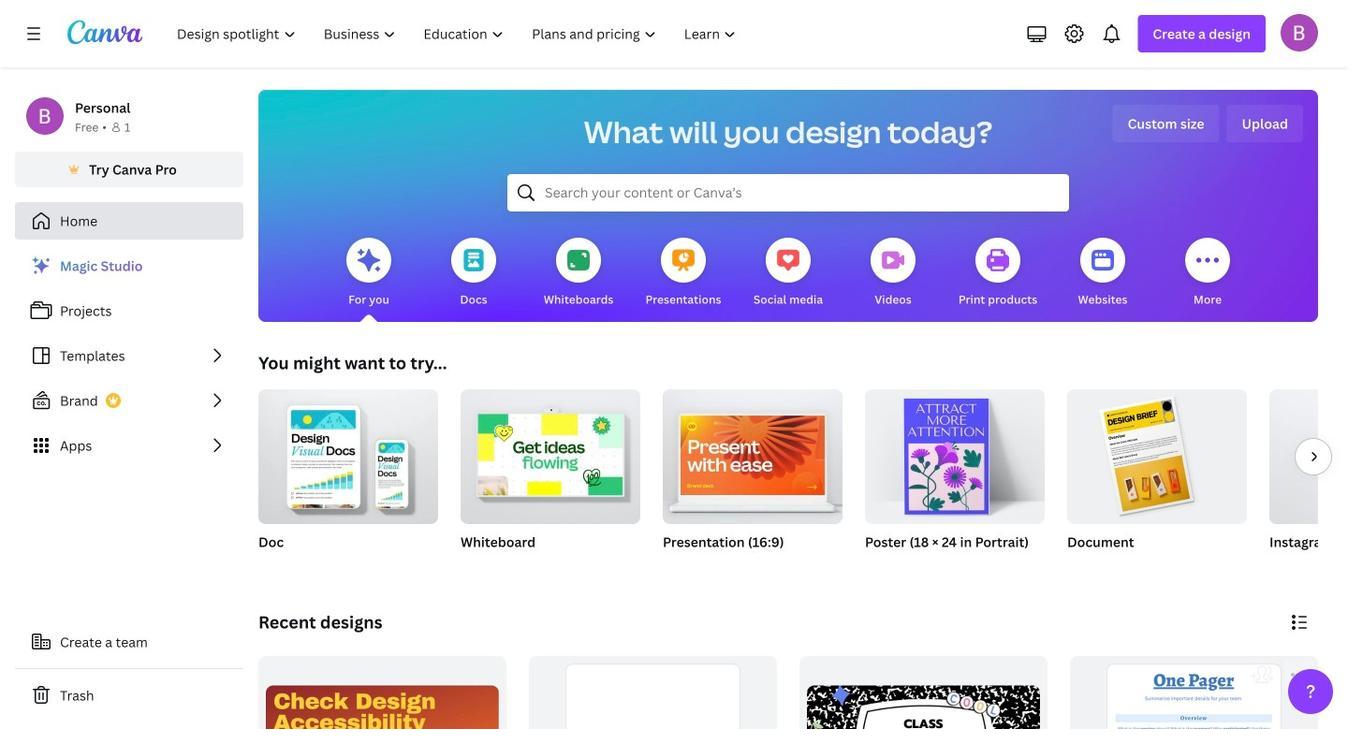 Task type: describe. For each thing, give the bounding box(es) containing it.
Search search field
[[545, 175, 1032, 211]]

top level navigation element
[[165, 15, 753, 52]]



Task type: vqa. For each thing, say whether or not it's contained in the screenshot.
Alphabetical in the Button
no



Task type: locate. For each thing, give the bounding box(es) containing it.
None search field
[[508, 174, 1070, 212]]

bob builder image
[[1281, 14, 1319, 51]]

group
[[259, 382, 438, 575], [259, 382, 438, 525], [461, 382, 641, 575], [461, 382, 641, 525], [663, 382, 843, 575], [663, 382, 843, 525], [865, 390, 1045, 575], [865, 390, 1045, 525], [1068, 390, 1248, 575], [1270, 390, 1349, 575], [259, 657, 507, 730], [529, 657, 777, 730], [1071, 657, 1319, 730]]

list
[[15, 247, 244, 465]]



